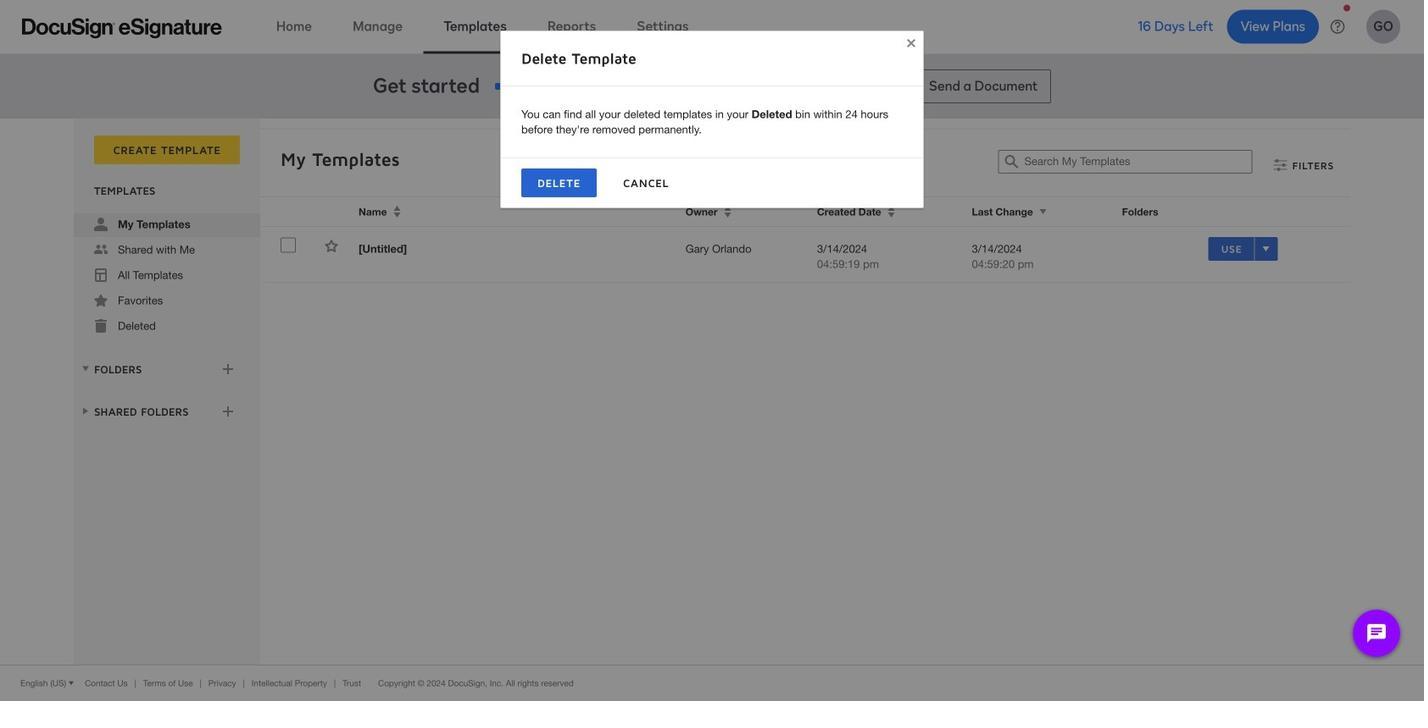 Task type: describe. For each thing, give the bounding box(es) containing it.
docusign esignature image
[[22, 18, 222, 39]]

add [untitled] to favorites image
[[325, 239, 338, 253]]



Task type: vqa. For each thing, say whether or not it's contained in the screenshot.
Add [Untitled] to favorites image
yes



Task type: locate. For each thing, give the bounding box(es) containing it.
more info region
[[0, 665, 1424, 702]]

trash image
[[94, 320, 108, 333]]

star filled image
[[94, 294, 108, 308]]

Search My Templates text field
[[1024, 151, 1252, 173]]

user image
[[94, 218, 108, 231]]

shared image
[[94, 243, 108, 257]]

templates image
[[94, 269, 108, 282]]

view folders image
[[79, 362, 92, 376]]



